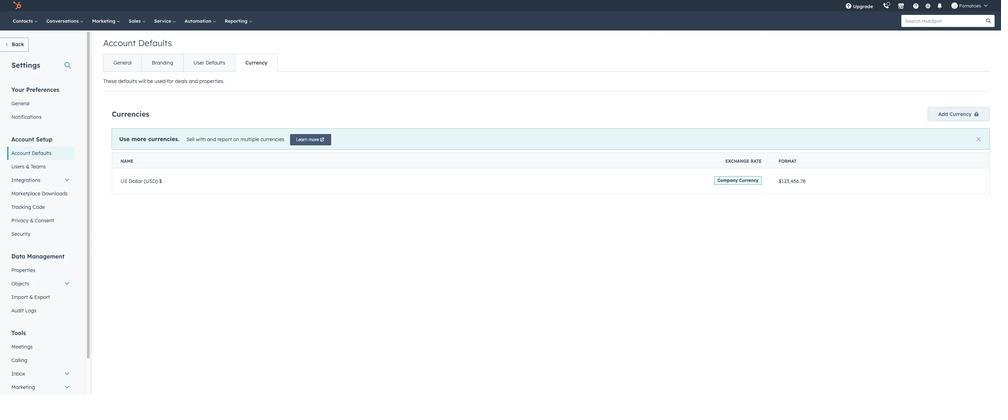 Task type: describe. For each thing, give the bounding box(es) containing it.
currencies banner
[[112, 105, 991, 121]]

calling
[[11, 357, 27, 364]]

settings link
[[924, 2, 933, 9]]

tracking code
[[11, 204, 45, 210]]

currencies
[[112, 109, 149, 118]]

tracking code link
[[7, 201, 74, 214]]

back
[[12, 41, 24, 48]]

logs
[[25, 308, 36, 314]]

menu containing pomatoes
[[841, 0, 993, 11]]

tools element
[[7, 329, 74, 395]]

use more currencies.
[[119, 135, 179, 143]]

data management element
[[7, 253, 74, 318]]

your
[[11, 86, 24, 93]]

(usd)
[[144, 178, 158, 184]]

audit
[[11, 308, 24, 314]]

tracking
[[11, 204, 31, 210]]

properties.
[[199, 78, 225, 84]]

deals
[[175, 78, 188, 84]]

contacts
[[13, 18, 34, 24]]

preferences
[[26, 86, 59, 93]]

with
[[196, 136, 206, 143]]

search image
[[987, 18, 992, 23]]

close image
[[977, 137, 982, 142]]

general for account
[[114, 60, 132, 66]]

currencies.
[[148, 135, 179, 143]]

objects
[[11, 281, 29, 287]]

will
[[139, 78, 146, 84]]

multiple
[[241, 136, 259, 143]]

account for users & teams
[[11, 136, 34, 143]]

marketplaces image
[[899, 3, 905, 10]]

help button
[[911, 0, 923, 11]]

branding
[[152, 60, 173, 66]]

general link for your
[[7, 97, 74, 110]]

data management
[[11, 253, 65, 260]]

users & teams
[[11, 164, 46, 170]]

your preferences element
[[7, 86, 74, 124]]

settings image
[[925, 3, 932, 9]]

upgrade
[[854, 4, 874, 9]]

us dollar (usd) $
[[121, 178, 162, 184]]

upgrade image
[[846, 3, 852, 10]]

account defaults link
[[7, 147, 74, 160]]

branding link
[[142, 54, 183, 71]]

sales link
[[125, 11, 150, 31]]

automation
[[185, 18, 213, 24]]

audit logs link
[[7, 304, 74, 318]]

hubspot image
[[13, 1, 21, 10]]

sell with and report on multiple currencies
[[187, 136, 285, 143]]

security link
[[7, 227, 74, 241]]

service link
[[150, 11, 180, 31]]

tools
[[11, 330, 26, 337]]

0 vertical spatial and
[[189, 78, 198, 84]]

company
[[718, 178, 739, 183]]

contacts link
[[9, 11, 42, 31]]

exchange
[[726, 159, 750, 164]]

account for branding
[[103, 38, 136, 48]]

users & teams link
[[7, 160, 74, 174]]

general for your
[[11, 100, 30, 107]]

currency inside navigation
[[246, 60, 268, 66]]

$123,456.78
[[779, 178, 806, 184]]

calling icon image
[[884, 3, 890, 9]]

conversations
[[46, 18, 80, 24]]

automation link
[[180, 11, 221, 31]]

audit logs
[[11, 308, 36, 314]]

defaults for account defaults link at the left of page
[[32, 150, 51, 157]]

reporting
[[225, 18, 249, 24]]

calling icon button
[[881, 1, 893, 10]]

pomatoes
[[960, 3, 982, 9]]

hubspot link
[[9, 1, 27, 10]]

marketplace downloads link
[[7, 187, 74, 201]]

& for export
[[29, 294, 33, 301]]

marketing button
[[7, 381, 74, 394]]

user defaults link
[[183, 54, 235, 71]]

user defaults
[[194, 60, 225, 66]]

account setup element
[[7, 136, 74, 241]]

conversations link
[[42, 11, 88, 31]]

marketplace downloads
[[11, 191, 68, 197]]

teams
[[31, 164, 46, 170]]

name
[[121, 159, 133, 164]]

notifications button
[[935, 0, 947, 11]]

navigation containing general
[[103, 54, 278, 72]]

account defaults inside account setup element
[[11, 150, 51, 157]]

currency for add currency
[[950, 111, 972, 117]]

export
[[34, 294, 50, 301]]

privacy
[[11, 218, 29, 224]]

account setup
[[11, 136, 52, 143]]



Task type: vqa. For each thing, say whether or not it's contained in the screenshot.
defaults
yes



Task type: locate. For each thing, give the bounding box(es) containing it.
marketing link
[[88, 11, 125, 31]]

1 vertical spatial general
[[11, 100, 30, 107]]

defaults right user at left top
[[206, 60, 225, 66]]

properties
[[11, 267, 35, 274]]

meetings
[[11, 344, 33, 350]]

general link for account
[[104, 54, 142, 71]]

1 vertical spatial general link
[[7, 97, 74, 110]]

marketing
[[92, 18, 117, 24], [11, 384, 35, 391]]

0 vertical spatial currency
[[246, 60, 268, 66]]

1 horizontal spatial marketing
[[92, 18, 117, 24]]

more right the 'use'
[[132, 135, 146, 143]]

1 horizontal spatial account defaults
[[103, 38, 172, 48]]

currency link
[[235, 54, 278, 71]]

add currency button
[[928, 107, 991, 121]]

general link down preferences
[[7, 97, 74, 110]]

notifications link
[[7, 110, 74, 124]]

security
[[11, 231, 30, 237]]

sell
[[187, 136, 195, 143]]

more
[[132, 135, 146, 143], [309, 137, 319, 142]]

1 vertical spatial and
[[207, 136, 216, 143]]

use more currencies. alert
[[112, 128, 991, 150]]

account
[[103, 38, 136, 48], [11, 136, 34, 143], [11, 150, 30, 157]]

defaults inside navigation
[[206, 60, 225, 66]]

company currency
[[718, 178, 759, 183]]

menu item
[[879, 0, 880, 11]]

inbox
[[11, 371, 25, 377]]

1 horizontal spatial general
[[114, 60, 132, 66]]

general link up defaults on the top left of the page
[[104, 54, 142, 71]]

used
[[155, 78, 166, 84]]

0 vertical spatial general link
[[104, 54, 142, 71]]

2 horizontal spatial currency
[[950, 111, 972, 117]]

defaults for the user defaults link
[[206, 60, 225, 66]]

& inside 'link'
[[29, 294, 33, 301]]

more for use
[[132, 135, 146, 143]]

2 vertical spatial account
[[11, 150, 30, 157]]

and
[[189, 78, 198, 84], [207, 136, 216, 143]]

2 vertical spatial currency
[[740, 178, 759, 183]]

code
[[33, 204, 45, 210]]

tyler black image
[[952, 2, 959, 9]]

help image
[[914, 3, 920, 10]]

integrations
[[11, 177, 40, 183]]

general inside your preferences element
[[11, 100, 30, 107]]

notifications
[[11, 114, 42, 120]]

0 horizontal spatial general
[[11, 100, 30, 107]]

currency
[[246, 60, 268, 66], [950, 111, 972, 117], [740, 178, 759, 183]]

0 horizontal spatial general link
[[7, 97, 74, 110]]

1 vertical spatial account defaults
[[11, 150, 51, 157]]

1 horizontal spatial general link
[[104, 54, 142, 71]]

downloads
[[42, 191, 68, 197]]

for
[[167, 78, 174, 84]]

account defaults
[[103, 38, 172, 48], [11, 150, 51, 157]]

and inside use more currencies. alert
[[207, 136, 216, 143]]

marketplaces button
[[894, 0, 909, 11]]

account left setup
[[11, 136, 34, 143]]

navigation
[[103, 54, 278, 72]]

defaults up branding link
[[138, 38, 172, 48]]

1 horizontal spatial currency
[[740, 178, 759, 183]]

currency inside button
[[950, 111, 972, 117]]

marketing left sales
[[92, 18, 117, 24]]

general down "your"
[[11, 100, 30, 107]]

account up users on the top of page
[[11, 150, 30, 157]]

pomatoes button
[[948, 0, 993, 11]]

these
[[103, 78, 117, 84]]

these defaults will be used for deals and properties.
[[103, 78, 225, 84]]

more right learn
[[309, 137, 319, 142]]

currencies
[[261, 136, 285, 143]]

& right privacy
[[30, 218, 33, 224]]

currency for company currency
[[740, 178, 759, 183]]

learn more
[[296, 137, 319, 142]]

1 horizontal spatial defaults
[[138, 38, 172, 48]]

dollar
[[129, 178, 143, 184]]

0 vertical spatial &
[[26, 164, 29, 170]]

account defaults down sales link
[[103, 38, 172, 48]]

privacy & consent link
[[7, 214, 74, 227]]

1 horizontal spatial and
[[207, 136, 216, 143]]

add currency
[[939, 111, 972, 117]]

search button
[[983, 15, 996, 27]]

& for teams
[[26, 164, 29, 170]]

your preferences
[[11, 86, 59, 93]]

0 vertical spatial account
[[103, 38, 136, 48]]

import & export link
[[7, 291, 74, 304]]

0 horizontal spatial marketing
[[11, 384, 35, 391]]

&
[[26, 164, 29, 170], [30, 218, 33, 224], [29, 294, 33, 301]]

0 vertical spatial marketing
[[92, 18, 117, 24]]

0 horizontal spatial more
[[132, 135, 146, 143]]

and right with at the top of page
[[207, 136, 216, 143]]

1 vertical spatial account
[[11, 136, 34, 143]]

data
[[11, 253, 25, 260]]

1 vertical spatial marketing
[[11, 384, 35, 391]]

and right deals
[[189, 78, 198, 84]]

account down marketing 'link'
[[103, 38, 136, 48]]

reporting link
[[221, 11, 257, 31]]

format
[[779, 159, 797, 164]]

defaults
[[138, 38, 172, 48], [206, 60, 225, 66], [32, 150, 51, 157]]

users
[[11, 164, 24, 170]]

marketing down inbox
[[11, 384, 35, 391]]

import & export
[[11, 294, 50, 301]]

properties link
[[7, 264, 74, 277]]

integrations button
[[7, 174, 74, 187]]

exchange rate
[[726, 159, 762, 164]]

setup
[[36, 136, 52, 143]]

learn
[[296, 137, 308, 142]]

general link
[[104, 54, 142, 71], [7, 97, 74, 110]]

defaults up users & teams link
[[32, 150, 51, 157]]

back link
[[0, 38, 29, 52]]

2 vertical spatial defaults
[[32, 150, 51, 157]]

marketing inside marketing button
[[11, 384, 35, 391]]

objects button
[[7, 277, 74, 291]]

general
[[114, 60, 132, 66], [11, 100, 30, 107]]

more for learn
[[309, 137, 319, 142]]

Search HubSpot search field
[[902, 15, 989, 27]]

import
[[11, 294, 28, 301]]

& left export
[[29, 294, 33, 301]]

report
[[218, 136, 232, 143]]

2 vertical spatial &
[[29, 294, 33, 301]]

1 horizontal spatial more
[[309, 137, 319, 142]]

calling link
[[7, 354, 74, 367]]

0 horizontal spatial currency
[[246, 60, 268, 66]]

$
[[159, 178, 162, 184]]

2 horizontal spatial defaults
[[206, 60, 225, 66]]

& for consent
[[30, 218, 33, 224]]

& right users on the top of page
[[26, 164, 29, 170]]

0 vertical spatial defaults
[[138, 38, 172, 48]]

defaults inside account setup element
[[32, 150, 51, 157]]

us
[[121, 178, 127, 184]]

meetings link
[[7, 340, 74, 354]]

0 vertical spatial general
[[114, 60, 132, 66]]

0 horizontal spatial account defaults
[[11, 150, 51, 157]]

0 horizontal spatial and
[[189, 78, 198, 84]]

user
[[194, 60, 204, 66]]

settings
[[11, 61, 40, 70]]

sales
[[129, 18, 142, 24]]

defaults
[[118, 78, 137, 84]]

menu
[[841, 0, 993, 11]]

consent
[[35, 218, 54, 224]]

service
[[154, 18, 173, 24]]

0 vertical spatial account defaults
[[103, 38, 172, 48]]

1 vertical spatial &
[[30, 218, 33, 224]]

privacy & consent
[[11, 218, 54, 224]]

management
[[27, 253, 65, 260]]

0 horizontal spatial defaults
[[32, 150, 51, 157]]

marketing inside marketing 'link'
[[92, 18, 117, 24]]

1 vertical spatial currency
[[950, 111, 972, 117]]

inbox button
[[7, 367, 74, 381]]

account defaults up users & teams
[[11, 150, 51, 157]]

use
[[119, 135, 130, 143]]

rate
[[751, 159, 762, 164]]

marketplace
[[11, 191, 40, 197]]

1 vertical spatial defaults
[[206, 60, 225, 66]]

notifications image
[[937, 3, 944, 10]]

general up defaults on the top left of the page
[[114, 60, 132, 66]]



